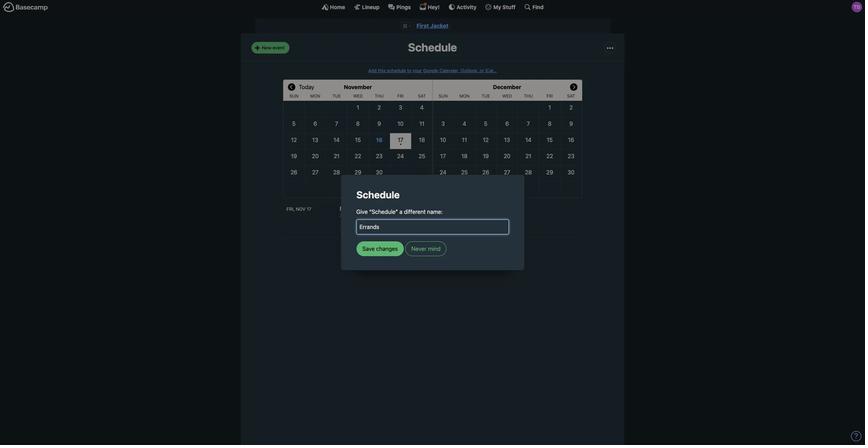 Task type: locate. For each thing, give the bounding box(es) containing it.
to inside button
[[439, 245, 444, 251]]

give "schedule" a different name:
[[357, 209, 443, 215]]

calendar,
[[440, 68, 460, 73]]

jun
[[445, 245, 454, 251]]

december
[[493, 84, 522, 90]]

movie
[[340, 206, 356, 212]]

1 fri from the left
[[398, 93, 404, 99]]

0 horizontal spatial wed
[[353, 93, 363, 99]]

1 vertical spatial to
[[439, 245, 444, 251]]

0 horizontal spatial fri
[[398, 93, 404, 99]]

1 sat from the left
[[418, 93, 426, 99]]

schedule up movie break with the team
[[357, 189, 400, 201]]

this
[[378, 68, 386, 73]]

0 horizontal spatial sat
[[418, 93, 426, 99]]

30,
[[456, 245, 464, 251]]

event
[[273, 45, 285, 50], [361, 225, 373, 230]]

thu
[[375, 93, 384, 99], [524, 93, 533, 99]]

or
[[480, 68, 484, 73]]

1 vertical spatial add
[[345, 225, 353, 230]]

add for add this schedule to your google calendar, outlook, or ical…
[[368, 68, 377, 73]]

tyler black image inside main element
[[852, 2, 863, 12]]

2 fri from the left
[[547, 93, 553, 99]]

1 thu from the left
[[375, 93, 384, 99]]

2 sun from the left
[[439, 93, 448, 99]]

0 horizontal spatial thu
[[375, 93, 384, 99]]

wed down december
[[503, 93, 512, 99]]

new
[[262, 45, 272, 50]]

1 horizontal spatial add
[[368, 68, 377, 73]]

event right new
[[273, 45, 285, 50]]

to for up
[[439, 245, 444, 251]]

1 tue from the left
[[333, 93, 341, 99]]

wed
[[353, 93, 363, 99], [503, 93, 512, 99]]

tyler black image
[[852, 2, 863, 12], [413, 206, 419, 212]]

0 vertical spatial tyler black image
[[852, 2, 863, 12]]

mon
[[310, 93, 321, 99], [460, 93, 470, 99]]

0 vertical spatial to
[[407, 68, 412, 73]]

with
[[374, 206, 386, 212]]

schedule
[[387, 68, 406, 73]]

switch accounts image
[[3, 2, 48, 13]]

0 horizontal spatial event
[[273, 45, 285, 50]]

0 vertical spatial schedule
[[408, 41, 457, 54]]

2 thu from the left
[[524, 93, 533, 99]]

1 vertical spatial event
[[361, 225, 373, 230]]

schedule down first jacket link
[[408, 41, 457, 54]]

1 horizontal spatial to
[[439, 245, 444, 251]]

17
[[307, 207, 312, 212]]

1 horizontal spatial sat
[[567, 93, 575, 99]]

0 horizontal spatial tyler black image
[[413, 206, 419, 212]]

0 vertical spatial add
[[368, 68, 377, 73]]

to left your
[[407, 68, 412, 73]]

0 horizontal spatial to
[[407, 68, 412, 73]]

mon for december
[[460, 93, 470, 99]]

sun
[[290, 93, 299, 99], [439, 93, 448, 99]]

add
[[368, 68, 377, 73], [345, 225, 353, 230]]

fri for december
[[547, 93, 553, 99]]

event right an on the bottom of page
[[361, 225, 373, 230]]

hey! button
[[420, 4, 440, 11]]

sat
[[418, 93, 426, 99], [567, 93, 575, 99]]

first jacket
[[417, 23, 449, 29]]

add left this
[[368, 68, 377, 73]]

sat for december
[[567, 93, 575, 99]]

add left an on the bottom of page
[[345, 225, 353, 230]]

1 wed from the left
[[353, 93, 363, 99]]

1 horizontal spatial wed
[[503, 93, 512, 99]]

an
[[354, 225, 360, 230]]

home link
[[322, 4, 345, 11]]

my stuff button
[[485, 4, 516, 11]]

2 wed from the left
[[503, 93, 512, 99]]

1 horizontal spatial sun
[[439, 93, 448, 99]]

jacket
[[430, 23, 449, 29]]

my stuff
[[494, 4, 516, 10]]

november
[[344, 84, 372, 90]]

0 vertical spatial event
[[273, 45, 285, 50]]

event inside add an event link
[[361, 225, 373, 230]]

2 mon from the left
[[460, 93, 470, 99]]

wed down november
[[353, 93, 363, 99]]

1 vertical spatial tyler black image
[[413, 206, 419, 212]]

None submit
[[357, 242, 404, 256]]

0 horizontal spatial tue
[[333, 93, 341, 99]]

0 horizontal spatial schedule
[[357, 189, 400, 201]]

1 horizontal spatial mon
[[460, 93, 470, 99]]

"schedule"
[[369, 209, 398, 215]]

tue for november
[[333, 93, 341, 99]]

thu for december
[[524, 93, 533, 99]]

to right up
[[439, 245, 444, 251]]

schedule
[[408, 41, 457, 54], [357, 189, 400, 201]]

0 horizontal spatial mon
[[310, 93, 321, 99]]

1 mon from the left
[[310, 93, 321, 99]]

my
[[494, 4, 501, 10]]

hey!
[[428, 4, 440, 10]]

google
[[423, 68, 438, 73]]

2 sat from the left
[[567, 93, 575, 99]]

2 tue from the left
[[482, 93, 490, 99]]

sun for december
[[439, 93, 448, 99]]

1 horizontal spatial tue
[[482, 93, 490, 99]]

to
[[407, 68, 412, 73], [439, 245, 444, 251]]

lineup link
[[354, 4, 380, 11]]

everything
[[402, 245, 429, 251]]

Give "Schedule" a different name: text field
[[357, 220, 509, 235]]

first jacket link
[[417, 23, 449, 29]]

1 horizontal spatial schedule
[[408, 41, 457, 54]]

fri
[[398, 93, 404, 99], [547, 93, 553, 99]]

1 horizontal spatial fri
[[547, 93, 553, 99]]

0 horizontal spatial add
[[345, 225, 353, 230]]

1 horizontal spatial event
[[361, 225, 373, 230]]

find
[[533, 4, 544, 10]]

1 horizontal spatial thu
[[524, 93, 533, 99]]

1 sun from the left
[[290, 93, 299, 99]]

different
[[404, 209, 426, 215]]

the
[[388, 206, 397, 212]]

activity
[[457, 4, 477, 10]]

1 horizontal spatial tyler black image
[[852, 2, 863, 12]]

ical…
[[486, 68, 497, 73]]

thu for november
[[375, 93, 384, 99]]

0 horizontal spatial sun
[[290, 93, 299, 99]]

wed for november
[[353, 93, 363, 99]]

fri for november
[[398, 93, 404, 99]]

up
[[431, 245, 437, 251]]

tue
[[333, 93, 341, 99], [482, 93, 490, 99]]



Task type: describe. For each thing, give the bounding box(es) containing it.
never mind button
[[406, 242, 447, 256]]

name:
[[427, 209, 443, 215]]

pings
[[397, 4, 411, 10]]

give
[[357, 209, 368, 215]]

fri,
[[287, 207, 295, 212]]

first
[[417, 23, 429, 29]]

2024
[[466, 245, 479, 251]]

never
[[412, 246, 427, 252]]

wed for december
[[503, 93, 512, 99]]

mind
[[428, 246, 441, 252]]

main element
[[0, 0, 866, 14]]

-
[[359, 212, 361, 218]]

break
[[357, 206, 373, 212]]

event inside new event link
[[273, 45, 285, 50]]

3:00pm
[[340, 212, 358, 218]]

sun for november
[[290, 93, 299, 99]]

your
[[413, 68, 422, 73]]

activity link
[[448, 4, 477, 11]]

movie break with the team
[[340, 206, 413, 212]]

add an event link
[[340, 222, 378, 234]]

sat for november
[[418, 93, 426, 99]]

3:00pm     -     5:00pm
[[340, 212, 380, 218]]

nov
[[296, 207, 306, 212]]

tue for december
[[482, 93, 490, 99]]

a
[[400, 209, 403, 215]]

add an event
[[345, 225, 373, 230]]

add this schedule to your google calendar, outlook, or ical… link
[[368, 68, 497, 73]]

new event link
[[251, 42, 290, 54]]

to for schedule
[[407, 68, 412, 73]]

new event
[[262, 45, 285, 50]]

outlook,
[[461, 68, 479, 73]]

add for add an event
[[345, 225, 353, 230]]

show        everything      up to        jun 30, 2024 button
[[386, 244, 479, 252]]

fri, nov 17
[[287, 207, 312, 212]]

add this schedule to your google calendar, outlook, or ical…
[[368, 68, 497, 73]]

•
[[400, 141, 402, 147]]

lineup
[[362, 4, 380, 10]]

show        everything      up to        jun 30, 2024
[[386, 245, 479, 251]]

1 vertical spatial schedule
[[357, 189, 400, 201]]

stuff
[[503, 4, 516, 10]]

show
[[386, 245, 401, 251]]

pings button
[[388, 4, 411, 11]]

never mind
[[412, 246, 441, 252]]

home
[[330, 4, 345, 10]]

team
[[398, 206, 412, 212]]

5:00pm
[[362, 212, 380, 218]]

find button
[[524, 4, 544, 11]]

mon for november
[[310, 93, 321, 99]]



Task type: vqa. For each thing, say whether or not it's contained in the screenshot.
'Find' popup button
yes



